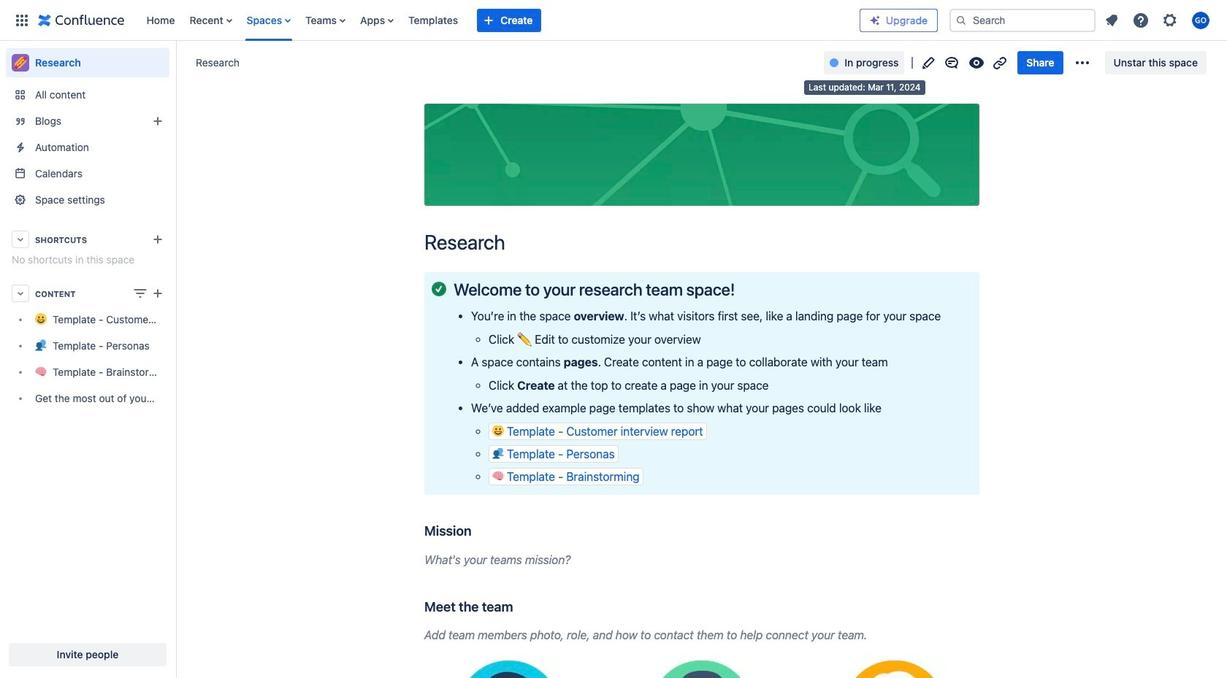 Task type: describe. For each thing, give the bounding box(es) containing it.
1 horizontal spatial copy image
[[512, 598, 529, 616]]

collapse sidebar image
[[159, 48, 191, 77]]

tree inside space element
[[6, 307, 169, 412]]

:check_mark: image
[[432, 282, 446, 297]]

gael.svg image
[[650, 661, 754, 679]]

list for the appswitcher icon
[[139, 0, 860, 41]]

copy link image
[[992, 54, 1009, 71]]

0 horizontal spatial copy image
[[470, 523, 488, 540]]

appswitcher icon image
[[13, 11, 31, 29]]

premium image
[[869, 14, 881, 26]]

space element
[[0, 41, 175, 679]]

list for the premium image
[[1099, 7, 1219, 33]]

search image
[[956, 14, 967, 26]]

settings icon image
[[1162, 11, 1179, 29]]

edit this page image
[[920, 54, 938, 71]]



Task type: vqa. For each thing, say whether or not it's contained in the screenshot.
option
no



Task type: locate. For each thing, give the bounding box(es) containing it.
angie.svg image
[[457, 661, 561, 679]]

list
[[139, 0, 860, 41], [1099, 7, 1219, 33]]

create image
[[149, 285, 167, 302]]

tooltip
[[804, 80, 925, 95]]

Search field
[[950, 8, 1096, 32]]

create a blog image
[[149, 113, 167, 130]]

0 horizontal spatial list
[[139, 0, 860, 41]]

add shortcut image
[[149, 231, 167, 248]]

None search field
[[950, 8, 1096, 32]]

banner
[[0, 0, 1227, 41]]

stop watching image
[[968, 54, 986, 71]]

copy image
[[470, 523, 488, 540], [512, 598, 529, 616]]

confluence image
[[38, 11, 125, 29], [38, 11, 125, 29]]

0 vertical spatial copy image
[[470, 523, 488, 540]]

notification icon image
[[1103, 11, 1121, 29]]

1 vertical spatial copy image
[[512, 598, 529, 616]]

your profile and preferences image
[[1192, 11, 1210, 29]]

change view image
[[132, 285, 149, 302]]

help icon image
[[1132, 11, 1150, 29]]

more actions image
[[1074, 54, 1091, 71]]

claudia.svg image
[[843, 661, 947, 679]]

global element
[[9, 0, 860, 41]]

tree
[[6, 307, 169, 412]]

1 horizontal spatial list
[[1099, 7, 1219, 33]]



